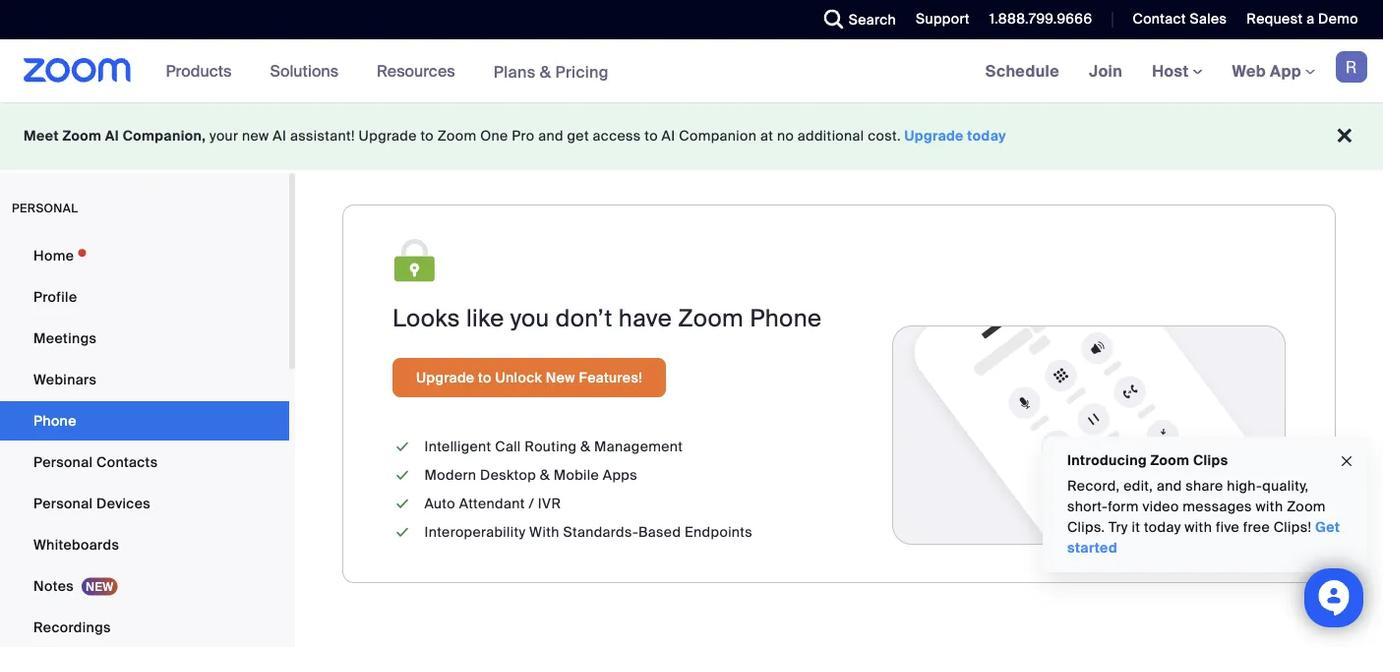 Task type: locate. For each thing, give the bounding box(es) containing it.
plans
[[494, 61, 536, 82]]

notes
[[33, 577, 74, 595]]

new
[[546, 369, 576, 387]]

ivr
[[538, 495, 561, 513]]

plans & pricing link
[[494, 61, 609, 82], [494, 61, 609, 82]]

join link
[[1075, 39, 1138, 102]]

today inside "record, edit, and share high-quality, short-form video messages with zoom clips. try it today with five free clips!"
[[1144, 519, 1181, 537]]

started
[[1068, 539, 1118, 557]]

recordings
[[33, 618, 111, 637]]

clips.
[[1068, 519, 1105, 537]]

1.888.799.9666 button
[[975, 0, 1098, 39], [990, 10, 1093, 28]]

ai right new
[[273, 127, 287, 145]]

0 vertical spatial checked image
[[393, 437, 413, 458]]

checked image for modern
[[393, 465, 413, 486]]

1.888.799.9666 button up schedule link
[[990, 10, 1093, 28]]

quality,
[[1263, 477, 1309, 495]]

&
[[540, 61, 551, 82], [581, 438, 591, 456], [540, 466, 550, 485]]

1 horizontal spatial ai
[[273, 127, 287, 145]]

1 horizontal spatial phone
[[750, 303, 822, 334]]

zoom up the clips!
[[1287, 498, 1326, 516]]

and left get
[[538, 127, 564, 145]]

meet zoom ai companion, footer
[[0, 102, 1384, 170]]

desktop
[[480, 466, 536, 485]]

banner
[[0, 39, 1384, 104]]

five
[[1216, 519, 1240, 537]]

2 checked image from the top
[[393, 523, 413, 543]]

checked image for interoperability
[[393, 523, 413, 543]]

2 horizontal spatial to
[[645, 127, 658, 145]]

clips
[[1194, 451, 1229, 469]]

profile link
[[0, 277, 289, 317]]

zoom left clips
[[1151, 451, 1190, 469]]

with
[[1256, 498, 1284, 516], [1185, 519, 1213, 537]]

upgrade down product information navigation
[[359, 127, 417, 145]]

support link
[[901, 0, 975, 39], [916, 10, 970, 28]]

checked image for intelligent
[[393, 437, 413, 458]]

zoom inside "record, edit, and share high-quality, short-form video messages with zoom clips. try it today with five free clips!"
[[1287, 498, 1326, 516]]

companion,
[[123, 127, 206, 145]]

get
[[1316, 519, 1341, 537]]

plans & pricing
[[494, 61, 609, 82]]

profile
[[33, 288, 77, 306]]

personal up whiteboards at the bottom
[[33, 494, 93, 513]]

1 horizontal spatial with
[[1256, 498, 1284, 516]]

1 horizontal spatial to
[[478, 369, 492, 387]]

& up mobile
[[581, 438, 591, 456]]

1 checked image from the top
[[393, 465, 413, 486]]

checked image for auto
[[393, 494, 413, 515]]

& inside product information navigation
[[540, 61, 551, 82]]

request a demo link
[[1232, 0, 1384, 39], [1247, 10, 1359, 28]]

1 horizontal spatial today
[[1144, 519, 1181, 537]]

0 vertical spatial checked image
[[393, 465, 413, 486]]

host
[[1152, 61, 1193, 81]]

features!
[[579, 369, 643, 387]]

0 vertical spatial today
[[968, 127, 1007, 145]]

phone
[[750, 303, 822, 334], [33, 412, 76, 430]]

checked image left the auto
[[393, 494, 413, 515]]

checked image
[[393, 465, 413, 486], [393, 494, 413, 515]]

0 vertical spatial phone
[[750, 303, 822, 334]]

personal devices link
[[0, 484, 289, 524]]

0 horizontal spatial and
[[538, 127, 564, 145]]

personal up personal devices
[[33, 453, 93, 471]]

meetings
[[33, 329, 97, 347]]

3 ai from the left
[[662, 127, 676, 145]]

get started link
[[1068, 519, 1341, 557]]

0 horizontal spatial to
[[421, 127, 434, 145]]

personal
[[33, 453, 93, 471], [33, 494, 93, 513]]

get started
[[1068, 519, 1341, 557]]

products
[[166, 61, 232, 81]]

modern desktop & mobile apps
[[425, 466, 638, 485]]

upgrade
[[359, 127, 417, 145], [905, 127, 964, 145], [416, 369, 475, 387]]

contact sales
[[1133, 10, 1227, 28]]

0 vertical spatial &
[[540, 61, 551, 82]]

1 horizontal spatial and
[[1157, 477, 1182, 495]]

host button
[[1152, 61, 1203, 81]]

ai left companion, at the top of page
[[105, 127, 119, 145]]

share
[[1186, 477, 1224, 495]]

& up ivr
[[540, 466, 550, 485]]

new
[[242, 127, 269, 145]]

2 horizontal spatial ai
[[662, 127, 676, 145]]

solutions button
[[270, 39, 347, 102]]

contact sales link
[[1118, 0, 1232, 39], [1133, 10, 1227, 28]]

looks
[[393, 303, 460, 334]]

solutions
[[270, 61, 339, 81]]

0 horizontal spatial phone
[[33, 412, 76, 430]]

checked image
[[393, 437, 413, 458], [393, 523, 413, 543]]

a
[[1307, 10, 1315, 28]]

with down messages
[[1185, 519, 1213, 537]]

1 vertical spatial checked image
[[393, 494, 413, 515]]

introducing
[[1068, 451, 1147, 469]]

web app button
[[1233, 61, 1316, 81]]

phone inside personal menu "menu"
[[33, 412, 76, 430]]

1 vertical spatial &
[[581, 438, 591, 456]]

2 ai from the left
[[273, 127, 287, 145]]

attendant
[[459, 495, 525, 513]]

recordings link
[[0, 608, 289, 647]]

2 personal from the top
[[33, 494, 93, 513]]

1 vertical spatial checked image
[[393, 523, 413, 543]]

to down resources dropdown button
[[421, 127, 434, 145]]

banner containing products
[[0, 39, 1384, 104]]

to
[[421, 127, 434, 145], [645, 127, 658, 145], [478, 369, 492, 387]]

web app
[[1233, 61, 1302, 81]]

close image
[[1339, 451, 1355, 473]]

record, edit, and share high-quality, short-form video messages with zoom clips. try it today with five free clips!
[[1068, 477, 1326, 537]]

management
[[594, 438, 683, 456]]

zoom right have
[[678, 303, 744, 334]]

access
[[593, 127, 641, 145]]

resources
[[377, 61, 455, 81]]

2 checked image from the top
[[393, 494, 413, 515]]

notes link
[[0, 567, 289, 606]]

ai left companion
[[662, 127, 676, 145]]

1 vertical spatial and
[[1157, 477, 1182, 495]]

to right the access
[[645, 127, 658, 145]]

today down video
[[1144, 519, 1181, 537]]

video
[[1143, 498, 1179, 516]]

meetings link
[[0, 319, 289, 358]]

1 vertical spatial personal
[[33, 494, 93, 513]]

zoom
[[62, 127, 102, 145], [438, 127, 477, 145], [678, 303, 744, 334], [1151, 451, 1190, 469], [1287, 498, 1326, 516]]

like
[[466, 303, 504, 334]]

checked image left modern
[[393, 465, 413, 486]]

1 checked image from the top
[[393, 437, 413, 458]]

resources button
[[377, 39, 464, 102]]

personal for personal devices
[[33, 494, 93, 513]]

0 vertical spatial and
[[538, 127, 564, 145]]

zoom right meet
[[62, 127, 102, 145]]

upgrade down looks
[[416, 369, 475, 387]]

checked image left intelligent
[[393, 437, 413, 458]]

0 horizontal spatial ai
[[105, 127, 119, 145]]

and up video
[[1157, 477, 1182, 495]]

0 horizontal spatial with
[[1185, 519, 1213, 537]]

today down schedule link
[[968, 127, 1007, 145]]

1 vertical spatial today
[[1144, 519, 1181, 537]]

with up free
[[1256, 498, 1284, 516]]

high-
[[1227, 477, 1263, 495]]

0 vertical spatial personal
[[33, 453, 93, 471]]

0 horizontal spatial today
[[968, 127, 1007, 145]]

personal devices
[[33, 494, 151, 513]]

1.888.799.9666 button up schedule
[[975, 0, 1098, 39]]

products button
[[166, 39, 240, 102]]

to left the unlock
[[478, 369, 492, 387]]

1 vertical spatial phone
[[33, 412, 76, 430]]

checked image left interoperability
[[393, 523, 413, 543]]

and
[[538, 127, 564, 145], [1157, 477, 1182, 495]]

& right the plans
[[540, 61, 551, 82]]

try
[[1109, 519, 1128, 537]]

1 personal from the top
[[33, 453, 93, 471]]

messages
[[1183, 498, 1253, 516]]

intelligent call routing & management
[[425, 438, 683, 456]]

introducing zoom clips
[[1068, 451, 1229, 469]]



Task type: describe. For each thing, give the bounding box(es) containing it.
with
[[529, 524, 560, 542]]

contact
[[1133, 10, 1187, 28]]

sales
[[1190, 10, 1227, 28]]

devices
[[96, 494, 151, 513]]

don't
[[556, 303, 613, 334]]

personal contacts
[[33, 453, 158, 471]]

today inside meet zoom ai companion, footer
[[968, 127, 1007, 145]]

interoperability
[[425, 524, 526, 542]]

based
[[639, 524, 681, 542]]

whiteboards
[[33, 536, 119, 554]]

whiteboards link
[[0, 525, 289, 565]]

auto attendant / ivr
[[425, 495, 561, 513]]

form
[[1108, 498, 1139, 516]]

webinars link
[[0, 360, 289, 400]]

zoom logo image
[[24, 58, 131, 83]]

upgrade right cost.
[[905, 127, 964, 145]]

0 vertical spatial with
[[1256, 498, 1284, 516]]

upgrade today link
[[905, 127, 1007, 145]]

meetings navigation
[[971, 39, 1384, 104]]

profile picture image
[[1336, 51, 1368, 83]]

routing
[[525, 438, 577, 456]]

upgrade inside button
[[416, 369, 475, 387]]

pricing
[[555, 61, 609, 82]]

support
[[916, 10, 970, 28]]

schedule
[[986, 61, 1060, 81]]

phone link
[[0, 401, 289, 441]]

apps
[[603, 466, 638, 485]]

interoperability with standards-based endpoints
[[425, 524, 753, 542]]

intelligent
[[425, 438, 492, 456]]

1 ai from the left
[[105, 127, 119, 145]]

free
[[1244, 519, 1270, 537]]

call
[[495, 438, 521, 456]]

looks like you don't have zoom phone
[[393, 303, 822, 334]]

cost.
[[868, 127, 901, 145]]

modern
[[425, 466, 477, 485]]

home link
[[0, 236, 289, 276]]

home
[[33, 246, 74, 265]]

/
[[529, 495, 534, 513]]

assistant!
[[290, 127, 355, 145]]

no
[[777, 127, 794, 145]]

1.888.799.9666
[[990, 10, 1093, 28]]

at
[[761, 127, 774, 145]]

endpoints
[[685, 524, 753, 542]]

and inside meet zoom ai companion, footer
[[538, 127, 564, 145]]

pro
[[512, 127, 535, 145]]

zoom left one
[[438, 127, 477, 145]]

you
[[510, 303, 550, 334]]

one
[[480, 127, 508, 145]]

webinars
[[33, 370, 97, 389]]

meet
[[24, 127, 59, 145]]

clips!
[[1274, 519, 1312, 537]]

2 vertical spatial &
[[540, 466, 550, 485]]

mobile
[[554, 466, 599, 485]]

and inside "record, edit, and share high-quality, short-form video messages with zoom clips. try it today with five free clips!"
[[1157, 477, 1182, 495]]

search
[[849, 10, 897, 29]]

personal menu menu
[[0, 236, 289, 647]]

to inside button
[[478, 369, 492, 387]]

personal
[[12, 201, 78, 216]]

search button
[[810, 0, 901, 39]]

request a demo
[[1247, 10, 1359, 28]]

upgrade to unlock new features!
[[416, 369, 643, 387]]

auto
[[425, 495, 456, 513]]

personal contacts link
[[0, 443, 289, 482]]

1 vertical spatial with
[[1185, 519, 1213, 537]]

get
[[567, 127, 589, 145]]

have
[[619, 303, 672, 334]]

it
[[1132, 519, 1141, 537]]

companion
[[679, 127, 757, 145]]

product information navigation
[[151, 39, 624, 104]]

your
[[210, 127, 238, 145]]

app
[[1270, 61, 1302, 81]]

join
[[1089, 61, 1123, 81]]

upgrade to unlock new features! button
[[393, 358, 666, 398]]

demo
[[1319, 10, 1359, 28]]

additional
[[798, 127, 864, 145]]

request
[[1247, 10, 1303, 28]]

contacts
[[96, 453, 158, 471]]

short-
[[1068, 498, 1108, 516]]

edit,
[[1124, 477, 1153, 495]]

personal for personal contacts
[[33, 453, 93, 471]]

standards-
[[563, 524, 639, 542]]

unlock
[[495, 369, 542, 387]]



Task type: vqa. For each thing, say whether or not it's contained in the screenshot.
menu item
no



